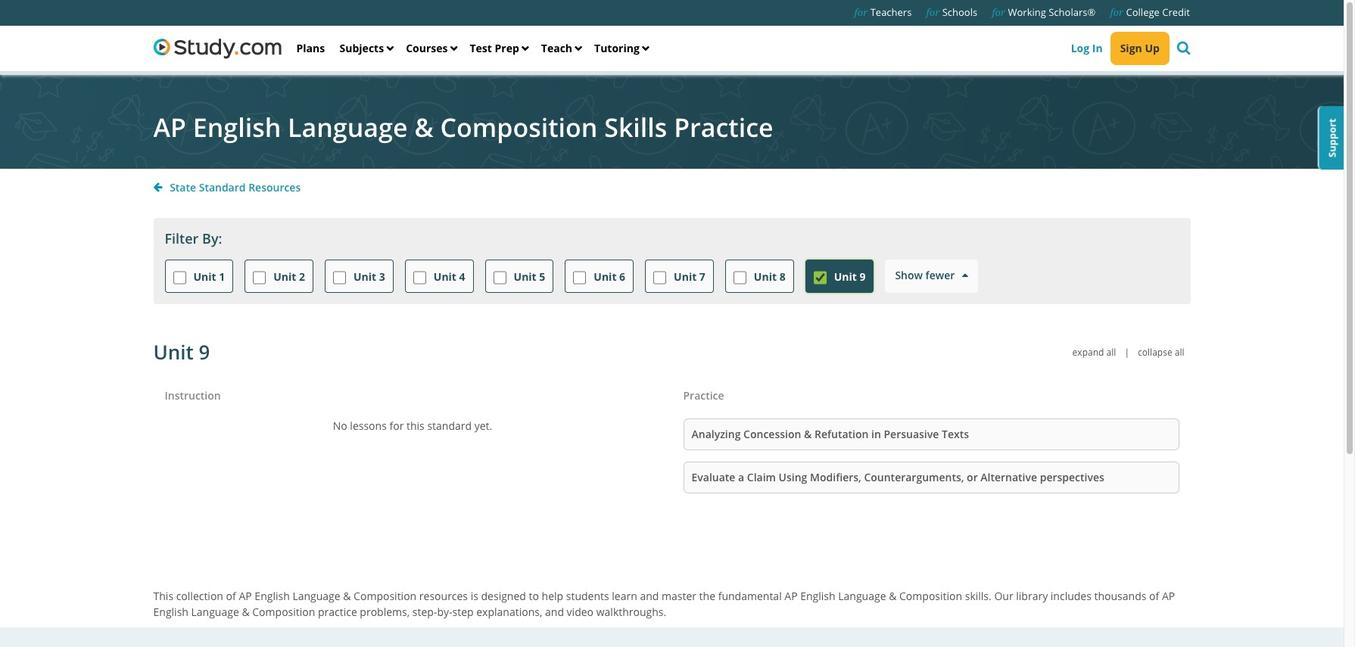 Task type: vqa. For each thing, say whether or not it's contained in the screenshot.
all within the BUTTON
yes



Task type: locate. For each thing, give the bounding box(es) containing it.
step-
[[413, 605, 437, 620]]

standard
[[199, 180, 246, 195]]

for left schools
[[927, 6, 940, 18]]

english
[[193, 110, 281, 145], [255, 589, 290, 604], [801, 589, 836, 604], [153, 605, 188, 620]]

unit 2
[[274, 270, 305, 284]]

schools
[[943, 5, 978, 19]]

explanations,
[[477, 605, 543, 620]]

tutoring link
[[588, 32, 655, 65]]

None checkbox
[[173, 271, 186, 285], [333, 271, 346, 285], [413, 271, 426, 285], [654, 271, 666, 285], [173, 271, 186, 285], [333, 271, 346, 285], [413, 271, 426, 285], [654, 271, 666, 285]]

english down this
[[153, 605, 188, 620]]

unit 5
[[514, 270, 546, 284]]

all inside collapse all button
[[1175, 346, 1185, 359]]

for left college
[[1111, 6, 1124, 18]]

1 all from the left
[[1107, 346, 1116, 359]]

test prep
[[470, 41, 519, 55]]

1 horizontal spatial unit 9
[[834, 270, 866, 284]]

tutoring
[[595, 41, 640, 55]]

ap right fundamental
[[785, 589, 798, 604]]

learn
[[612, 589, 637, 604]]

persuasive
[[884, 427, 939, 442]]

evaluate a claim using modifiers, counterarguments, or alternative perspectives
[[692, 471, 1105, 485]]

expand all button
[[1067, 344, 1123, 361]]

collapse all button
[[1132, 344, 1191, 361]]

1 horizontal spatial of
[[1150, 589, 1160, 604]]

study.com image
[[146, 36, 290, 63]]

instruction
[[165, 389, 221, 403]]

0 horizontal spatial of
[[226, 589, 236, 604]]

0 vertical spatial unit 9
[[834, 270, 866, 284]]

composition
[[440, 110, 598, 145], [354, 589, 417, 604], [900, 589, 963, 604], [252, 605, 315, 620]]

this
[[407, 419, 425, 433]]

for for schools
[[927, 6, 940, 18]]

all inside 'expand all' button
[[1107, 346, 1116, 359]]

unit 9 left the show
[[834, 270, 866, 284]]

1 horizontal spatial all
[[1175, 346, 1185, 359]]

help
[[542, 589, 564, 604]]

all right collapse
[[1175, 346, 1185, 359]]

7
[[700, 270, 706, 284]]

alternative
[[981, 471, 1038, 485]]

1 of from the left
[[226, 589, 236, 604]]

language
[[288, 110, 408, 145], [293, 589, 340, 604], [839, 589, 886, 604], [191, 605, 239, 620]]

unit left the 7
[[674, 270, 697, 284]]

1 vertical spatial and
[[545, 605, 564, 620]]

all for collapse all
[[1175, 346, 1185, 359]]

for inside the for schools
[[927, 6, 940, 18]]

None checkbox
[[253, 271, 266, 285], [493, 271, 506, 285], [574, 271, 586, 285], [734, 271, 747, 285], [814, 271, 827, 285], [253, 271, 266, 285], [493, 271, 506, 285], [574, 271, 586, 285], [734, 271, 747, 285], [814, 271, 827, 285]]

unit 8
[[754, 270, 786, 284]]

is
[[471, 589, 479, 604]]

subjects
[[340, 41, 384, 55]]

yet.
[[475, 419, 492, 433]]

or
[[967, 471, 978, 485]]

ap
[[153, 110, 186, 145], [239, 589, 252, 604], [785, 589, 798, 604], [1162, 589, 1175, 604]]

for for working scholars®
[[992, 6, 1006, 18]]

unit left 1 in the top of the page
[[193, 270, 216, 284]]

9
[[860, 270, 866, 284], [199, 339, 210, 366]]

english right fundamental
[[801, 589, 836, 604]]

5
[[539, 270, 546, 284]]

2 all from the left
[[1175, 346, 1185, 359]]

fewer
[[926, 268, 955, 283]]

all left |
[[1107, 346, 1116, 359]]

log
[[1071, 41, 1090, 55]]

of
[[226, 589, 236, 604], [1150, 589, 1160, 604]]

1
[[219, 270, 225, 284]]

sign up link
[[1111, 32, 1170, 65]]

lessons
[[350, 419, 387, 433]]

show fewer
[[895, 268, 958, 283]]

for left the teachers
[[855, 6, 868, 18]]

for for teachers
[[855, 6, 868, 18]]

for inside for teachers
[[855, 6, 868, 18]]

0 horizontal spatial unit 9
[[153, 339, 210, 366]]

9 up "instruction"
[[199, 339, 210, 366]]

support link
[[1318, 106, 1346, 170]]

9 left the show
[[860, 270, 866, 284]]

unit left 8
[[754, 270, 777, 284]]

and down help
[[545, 605, 564, 620]]

test prep link
[[463, 32, 535, 65]]

scholars®
[[1049, 5, 1096, 19]]

unit 9 up "instruction"
[[153, 339, 210, 366]]

4
[[459, 270, 465, 284]]

2
[[299, 270, 305, 284]]

unit 3
[[354, 270, 385, 284]]

includes
[[1051, 589, 1092, 604]]

state standard    resources link
[[170, 180, 301, 195]]

video
[[567, 605, 594, 620]]

1 horizontal spatial 9
[[860, 270, 866, 284]]

support
[[1326, 118, 1340, 158]]

for inside for working scholars®
[[992, 6, 1006, 18]]

0 horizontal spatial 9
[[199, 339, 210, 366]]

unit left 5
[[514, 270, 537, 284]]

no lessons for this standard yet.
[[333, 419, 492, 433]]

this collection of ap english language & composition resources is designed to help students learn and master the fundamental ap english language & composition skills. our library includes thousands of ap english language & composition practice problems, step-by-step explanations, and video walkthroughs.
[[153, 589, 1175, 620]]

sign up
[[1121, 41, 1160, 55]]

unit left 4
[[434, 270, 457, 284]]

1 horizontal spatial and
[[640, 589, 659, 604]]

unit 9
[[834, 270, 866, 284], [153, 339, 210, 366]]

for inside 'for college credit'
[[1111, 6, 1124, 18]]

0 vertical spatial 9
[[860, 270, 866, 284]]

state standard    resources
[[170, 180, 301, 195]]

practice
[[318, 605, 357, 620]]

analyzing concession & refutation in persuasive texts link
[[692, 427, 969, 442]]

skills
[[604, 110, 667, 145]]

refutation
[[815, 427, 869, 442]]

and up walkthroughs.
[[640, 589, 659, 604]]

1 vertical spatial unit 9
[[153, 339, 210, 366]]

0 vertical spatial and
[[640, 589, 659, 604]]

master
[[662, 589, 697, 604]]

standard
[[427, 419, 472, 433]]

ap right collection
[[239, 589, 252, 604]]

a
[[738, 471, 745, 485]]

3
[[379, 270, 385, 284]]

expand all
[[1073, 346, 1116, 359]]

of right collection
[[226, 589, 236, 604]]

for left working
[[992, 6, 1006, 18]]

all
[[1107, 346, 1116, 359], [1175, 346, 1185, 359]]

of right thousands
[[1150, 589, 1160, 604]]

arrow left image
[[153, 182, 162, 192]]

0 horizontal spatial all
[[1107, 346, 1116, 359]]

1 vertical spatial practice
[[683, 389, 724, 403]]

for
[[855, 6, 868, 18], [927, 6, 940, 18], [992, 6, 1006, 18], [1111, 6, 1124, 18], [390, 419, 404, 433]]



Task type: describe. For each thing, give the bounding box(es) containing it.
sign
[[1121, 41, 1143, 55]]

claim
[[747, 471, 776, 485]]

skills.
[[965, 589, 992, 604]]

ap english language & composition skills practice
[[153, 110, 774, 145]]

prep
[[495, 41, 519, 55]]

working
[[1008, 5, 1046, 19]]

unit left 3
[[354, 270, 377, 284]]

texts
[[942, 427, 969, 442]]

state
[[170, 180, 196, 195]]

fundamental
[[718, 589, 782, 604]]

english up state standard    resources
[[193, 110, 281, 145]]

collection
[[176, 589, 223, 604]]

using
[[779, 471, 808, 485]]

unit up "instruction"
[[153, 339, 194, 366]]

for teachers
[[855, 5, 912, 19]]

teach
[[541, 41, 573, 55]]

no
[[333, 419, 347, 433]]

this
[[153, 589, 173, 604]]

our
[[995, 589, 1014, 604]]

for schools
[[927, 5, 978, 19]]

counterarguments,
[[864, 471, 964, 485]]

concession
[[744, 427, 802, 442]]

unit left 2
[[274, 270, 296, 284]]

unit 1
[[193, 270, 225, 284]]

credit
[[1163, 5, 1190, 19]]

collapse
[[1138, 346, 1173, 359]]

show
[[895, 268, 923, 283]]

english right collection
[[255, 589, 290, 604]]

teach link
[[535, 32, 588, 65]]

walkthroughs.
[[597, 605, 667, 620]]

for left this
[[390, 419, 404, 433]]

resources
[[419, 589, 468, 604]]

unit right 8
[[834, 270, 857, 284]]

in
[[1093, 41, 1103, 55]]

unit left the 6
[[594, 270, 617, 284]]

the
[[699, 589, 716, 604]]

filter by:
[[165, 229, 222, 247]]

library
[[1016, 589, 1048, 604]]

0 horizontal spatial and
[[545, 605, 564, 620]]

analyzing concession & refutation in persuasive texts
[[692, 427, 969, 442]]

courses link
[[399, 32, 463, 65]]

log in link
[[1071, 41, 1103, 55]]

unit 4
[[434, 270, 465, 284]]

|
[[1125, 346, 1130, 359]]

all for expand all
[[1107, 346, 1116, 359]]

college
[[1127, 5, 1160, 19]]

evaluate a claim using modifiers, counterarguments, or alternative perspectives link
[[692, 471, 1105, 485]]

for for college credit
[[1111, 6, 1124, 18]]

students
[[566, 589, 609, 604]]

resources
[[248, 180, 301, 195]]

2 of from the left
[[1150, 589, 1160, 604]]

thousands
[[1095, 589, 1147, 604]]

evaluate
[[692, 471, 736, 485]]

plans link
[[290, 32, 333, 65]]

subjects link
[[333, 32, 399, 65]]

expand
[[1073, 346, 1104, 359]]

ap up arrow left icon
[[153, 110, 186, 145]]

log in
[[1071, 41, 1103, 55]]

modifiers,
[[810, 471, 862, 485]]

perspectives
[[1040, 471, 1105, 485]]

8
[[780, 270, 786, 284]]

search study.com image
[[1177, 40, 1191, 54]]

for college credit
[[1111, 5, 1190, 19]]

6
[[620, 270, 626, 284]]

teachers
[[871, 5, 912, 19]]

unit 6
[[594, 270, 626, 284]]

1 vertical spatial 9
[[199, 339, 210, 366]]

by-
[[437, 605, 453, 620]]

0 vertical spatial practice
[[674, 110, 774, 145]]

designed
[[481, 589, 526, 604]]

collapse all
[[1138, 346, 1185, 359]]

in
[[872, 427, 881, 442]]

plans
[[296, 41, 325, 55]]

up
[[1145, 41, 1160, 55]]

ap right thousands
[[1162, 589, 1175, 604]]

courses
[[406, 41, 448, 55]]

to
[[529, 589, 539, 604]]



